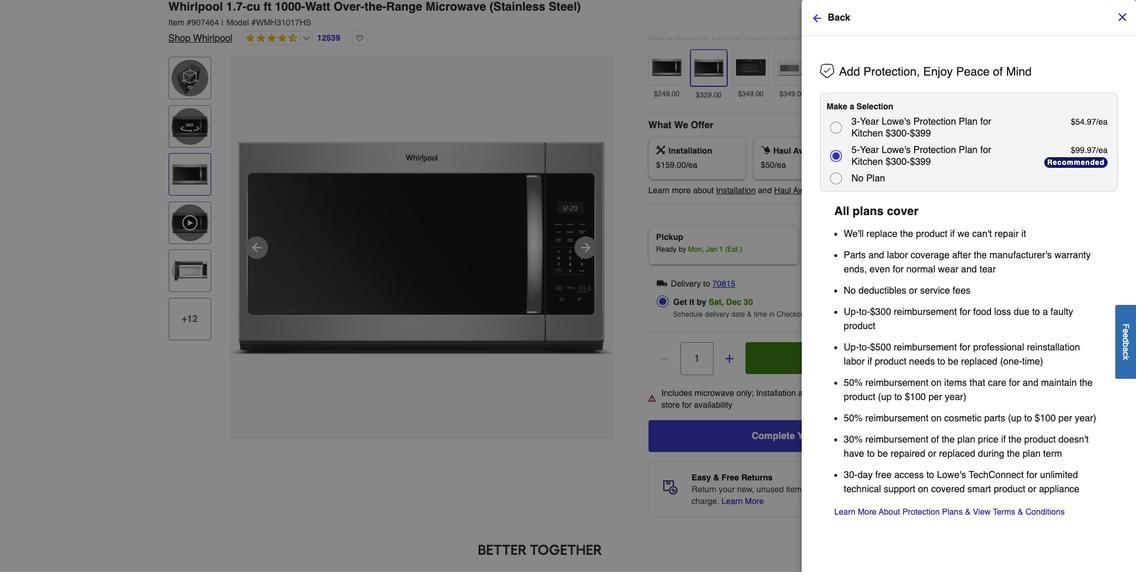 Task type: vqa. For each thing, say whether or not it's contained in the screenshot.
$179.00's The 99
no



Task type: locate. For each thing, give the bounding box(es) containing it.
protection plan filled image
[[866, 146, 876, 156]]

us
[[897, 485, 905, 495]]

no deductibles or service fees
[[844, 286, 971, 297]]

0 vertical spatial delivery
[[816, 233, 848, 242]]

0 vertical spatial labor
[[887, 251, 908, 261]]

of left heat
[[736, 5, 743, 15]]

store for for
[[661, 401, 680, 410]]

2 vertical spatial if
[[1001, 435, 1006, 446]]

2 vertical spatial learn
[[834, 508, 856, 517]]

& right terms
[[1018, 508, 1023, 517]]

right
[[687, 5, 703, 15]]

0 vertical spatial if
[[950, 229, 955, 240]]

0 vertical spatial get
[[658, 5, 671, 15]]

on
[[931, 378, 942, 389], [931, 414, 942, 424], [918, 485, 929, 495]]

needs
[[909, 357, 935, 368]]

to- down deductibles
[[859, 307, 870, 318]]

0 horizontal spatial plan
[[957, 435, 975, 446]]

kitchen down 3-
[[851, 128, 883, 139]]

1 away from the top
[[793, 146, 815, 156]]

plan down cosmetic
[[957, 435, 975, 446]]

1 vertical spatial $99.97/ea
[[866, 161, 903, 171]]

protection down 3-year lowe's protection plan for kitchen $300-$399
[[913, 145, 956, 156]]

get left the parts
[[816, 246, 828, 254]]

0 vertical spatial store
[[661, 401, 680, 410]]

plan inside '5-year lowe's protection plan for kitchen $300-$399'
[[959, 145, 978, 156]]

price
[[978, 435, 999, 446]]

black image
[[735, 52, 766, 83]]

cu
[[247, 0, 260, 14]]

1 horizontal spatial be
[[948, 357, 959, 368]]

$349.00 down black image
[[738, 90, 764, 98]]

kitchen for 3-
[[851, 128, 883, 139]]

$399 inside '5-year lowe's protection plan for kitchen $300-$399'
[[910, 157, 931, 167]]

a inside button
[[1121, 347, 1131, 352]]

better together heading
[[168, 541, 912, 560]]

to right needs
[[937, 357, 945, 368]]

1 vertical spatial away
[[793, 186, 813, 195]]

$399 up lo... at the right top
[[910, 128, 931, 139]]

kitchen up have
[[821, 431, 856, 442]]

1 vertical spatial get
[[816, 246, 828, 254]]

option group containing pickup
[[644, 221, 964, 270]]

complete your kitchen
[[752, 431, 856, 442]]

away down haul away $50/ea at the right
[[793, 186, 813, 195]]

1 $399 from the top
[[910, 128, 931, 139]]

e up d at the bottom of the page
[[1121, 329, 1131, 334]]

and up even
[[869, 251, 884, 261]]

year up no plan
[[860, 145, 879, 156]]

1 horizontal spatial free
[[908, 485, 922, 495]]

1 vertical spatial 50%
[[844, 414, 863, 424]]

to left 70815
[[703, 279, 710, 289]]

on inside 50% reimbursement on items that care for and maintain the product (up to $100 per year)
[[931, 378, 942, 389]]

plan down 3-year lowe's protection plan for kitchen $300-$399
[[959, 145, 978, 156]]

dec inside get it by sat, dec 30 schedule delivery date & time in checkout
[[726, 298, 741, 307]]

1 50% from the top
[[844, 378, 863, 389]]

1 vertical spatial title image
[[171, 253, 208, 290]]

by up schedule
[[697, 298, 706, 307]]

2 up- from the top
[[844, 343, 859, 353]]

if right price
[[1001, 435, 1006, 446]]

2 horizontal spatial get
[[816, 246, 828, 254]]

option group containing 3-year lowe's protection plan for kitchen $300-$399
[[821, 114, 1117, 191]]

sat, up delivery
[[709, 298, 724, 307]]

$300- inside '5-year lowe's protection plan for kitchen $300-$399'
[[886, 157, 910, 167]]

haul away filled image
[[761, 146, 770, 155]]

offer
[[691, 120, 713, 131]]

add for add to cart
[[826, 353, 845, 364]]

learn for all plans cover
[[834, 508, 856, 517]]

time
[[779, 5, 795, 15], [754, 310, 767, 319]]

arrow left image
[[811, 12, 823, 24], [249, 241, 264, 255]]

time inside get it by sat, dec 30 schedule delivery date & time in checkout
[[754, 310, 767, 319]]

0 vertical spatial $100
[[905, 393, 926, 403]]

by
[[679, 246, 686, 254], [835, 246, 843, 254], [697, 298, 706, 307]]

(up inside 50% reimbursement on items that care for and maintain the product (up to $100 per year)
[[878, 393, 892, 403]]

or right repaired
[[928, 449, 936, 460]]

a inside up-to-$300 reimbursement for food loss due to a faulty product
[[1043, 307, 1048, 318]]

plan down 5-year lo... $99.97/ea
[[866, 174, 885, 184]]

the right maintain
[[1080, 378, 1093, 389]]

0 vertical spatial dec
[[859, 246, 872, 254]]

delivery
[[816, 233, 848, 242], [671, 279, 701, 289]]

1 vertical spatial no
[[844, 286, 856, 297]]

to inside up-to-$500 reimbursement for professional reinstallation labor if product needs to be replaced (one-time)
[[937, 357, 945, 368]]

if inside up-to-$500 reimbursement for professional reinstallation labor if product needs to be replaced (one-time)
[[867, 357, 872, 368]]

dec inside delivery get it by sat, dec 30
[[859, 246, 872, 254]]

lowe's inside 3-year lowe's protection plan for kitchen $300-$399
[[882, 117, 911, 127]]

more down new, on the bottom right of page
[[745, 497, 764, 506]]

to left cart
[[847, 353, 856, 364]]

back
[[828, 12, 850, 23]]

replaced up 30-day free access to lowe's techconnect for unlimited technical support on covered smart product or appliance
[[939, 449, 975, 460]]

1 horizontal spatial delivery
[[816, 233, 848, 242]]

0 vertical spatial title image
[[171, 156, 208, 193]]

5-year lowe's protection plan for kitchen $300-$399
[[851, 145, 991, 167]]

year for 3-year lowe's protection plan for kitchen $300-$399
[[860, 117, 879, 127]]

1 horizontal spatial plan
[[1023, 449, 1041, 460]]

it inside easy & free returns return your new, unused item in-store or ship it back to us free of charge.
[[861, 485, 865, 495]]

heat
[[745, 5, 761, 15]]

product left fees;
[[844, 393, 875, 403]]

minus image
[[658, 353, 670, 365]]

$349.00 for black image
[[738, 90, 764, 98]]

1 vertical spatial more
[[858, 508, 877, 517]]

0 horizontal spatial store
[[661, 401, 680, 410]]

the-
[[365, 0, 386, 14]]

30 down "replace"
[[874, 246, 882, 254]]

we
[[674, 120, 688, 131]]

1 vertical spatial 30
[[744, 298, 753, 307]]

of inside easy & free returns return your new, unused item in-store or ship it back to us free of charge.
[[924, 485, 931, 495]]

whirlpool 1.7-cu ft 1000-watt over-the-range microwave (stainless steel) item # 907464 | model # wmh31017hs
[[168, 0, 581, 27]]

2 horizontal spatial installation
[[756, 389, 796, 398]]

0 horizontal spatial sat,
[[709, 298, 724, 307]]

learn left more
[[648, 186, 670, 195]]

protection for learn more about protection plans & view terms & conditions
[[902, 508, 940, 517]]

installation inside 'includes microwave only; installation available for additional fees; contact local store for availability'
[[756, 389, 796, 398]]

1 vertical spatial haul
[[774, 186, 791, 195]]

reimbursement down fees;
[[865, 414, 929, 424]]

by for 30
[[697, 298, 706, 307]]

no plan
[[851, 174, 885, 184]]

make a selection
[[827, 102, 893, 111]]

$100
[[905, 393, 926, 403], [1035, 414, 1056, 424]]

1 horizontal spatial $349.00
[[779, 90, 805, 98]]

delivery right truck filled image
[[671, 279, 701, 289]]

replaced inside up-to-$500 reimbursement for professional reinstallation labor if product needs to be replaced (one-time)
[[961, 357, 997, 368]]

and down after
[[961, 265, 977, 275]]

1 horizontal spatial learn
[[722, 497, 743, 506]]

3-
[[851, 117, 860, 127]]

from $79
[[913, 298, 949, 307]]

dec down we'll
[[859, 246, 872, 254]]

whirlpool inside whirlpool 1.7-cu ft 1000-watt over-the-range microwave (stainless steel) item # 907464 | model # wmh31017hs
[[168, 0, 223, 14]]

1 vertical spatial on
[[931, 414, 942, 424]]

it inside get it by sat, dec 30 schedule delivery date & time in checkout
[[689, 298, 694, 307]]

1 horizontal spatial 5-
[[878, 147, 886, 156]]

year inside '5-year lowe's protection plan for kitchen $300-$399'
[[860, 145, 879, 156]]

doesn't
[[1059, 435, 1089, 446]]

0 vertical spatial whirlpool
[[168, 0, 223, 14]]

1 horizontal spatial microwave
[[814, 5, 854, 15]]

learn for easy & free returns
[[722, 497, 743, 506]]

replaced
[[961, 357, 997, 368], [939, 449, 975, 460]]

0 vertical spatial year)
[[945, 393, 966, 403]]

up- inside up-to-$300 reimbursement for food loss due to a faulty product
[[844, 307, 859, 318]]

5- for 5-year lowe's protection plan for kitchen $300-$399
[[851, 145, 860, 156]]

0 vertical spatial learn
[[648, 186, 670, 195]]

0 vertical spatial be
[[948, 357, 959, 368]]

store right item
[[813, 485, 832, 495]]

& left free
[[713, 473, 719, 483]]

sat, inside delivery get it by sat, dec 30
[[845, 246, 857, 254]]

terms
[[993, 508, 1015, 517]]

close image
[[1117, 11, 1128, 23]]

0 vertical spatial kitchen
[[851, 128, 883, 139]]

sat, inside get it by sat, dec 30 schedule delivery date & time in checkout
[[709, 298, 724, 307]]

more
[[672, 186, 691, 195]]

kitchen for 5-
[[851, 157, 883, 167]]

to- for $300
[[859, 307, 870, 318]]

kitchen inside '5-year lowe's protection plan for kitchen $300-$399'
[[851, 157, 883, 167]]

haul down $50/ea
[[774, 186, 791, 195]]

on inside 30-day free access to lowe's techconnect for unlimited technical support on covered smart product or appliance
[[918, 485, 929, 495]]

the right price
[[1009, 435, 1022, 446]]

year for 5-year lowe's protection plan for kitchen $300-$399
[[860, 145, 879, 156]]

50% inside 50% reimbursement on items that care for and maintain the product (up to $100 per year)
[[844, 378, 863, 389]]

and inside 50% reimbursement on items that care for and maintain the product (up to $100 per year)
[[1023, 378, 1039, 389]]

reimbursement for items
[[865, 378, 929, 389]]

it left the parts
[[830, 246, 833, 254]]

30% reimbursement of the plan price if the product doesn't have to be repaired or replaced during the plan term
[[844, 435, 1089, 460]]

installation right only;
[[756, 389, 796, 398]]

by inside get it by sat, dec 30 schedule delivery date & time in checkout
[[697, 298, 706, 307]]

to- inside up-to-$500 reimbursement for professional reinstallation labor if product needs to be replaced (one-time)
[[859, 343, 870, 353]]

sat, down we'll
[[845, 246, 857, 254]]

product
[[916, 229, 948, 240], [844, 322, 875, 332], [875, 357, 906, 368], [844, 393, 875, 403], [1024, 435, 1056, 446], [994, 485, 1025, 495]]

1 up- from the top
[[844, 307, 859, 318]]

protection plan image
[[820, 64, 834, 78]]

1 to- from the top
[[859, 307, 870, 318]]

no up the 'plans'
[[851, 174, 864, 184]]

$99.97/ea up recommended
[[1071, 146, 1108, 155]]

by inside pickup ready by mon, jan 1 (est.)
[[679, 246, 686, 254]]

and down $50/ea
[[758, 186, 772, 195]]

&
[[747, 310, 752, 319], [713, 473, 719, 483], [965, 508, 971, 517], [1018, 508, 1023, 517]]

0 vertical spatial arrow left image
[[811, 12, 823, 24]]

store inside easy & free returns return your new, unused item in-store or ship it back to us free of charge.
[[813, 485, 832, 495]]

2 vertical spatial protection
[[902, 508, 940, 517]]

reimbursement down from
[[894, 307, 957, 318]]

plan
[[959, 117, 978, 127], [959, 145, 978, 156], [866, 174, 885, 184]]

0 horizontal spatial installation
[[669, 146, 712, 156]]

0 vertical spatial installation
[[669, 146, 712, 156]]

2 vertical spatial installation
[[756, 389, 796, 398]]

1 # from the left
[[187, 18, 191, 27]]

no for no deductibles or service fees
[[844, 286, 856, 297]]

12539
[[317, 33, 340, 42]]

on left items
[[931, 378, 942, 389]]

learn down your
[[722, 497, 743, 506]]

it
[[1021, 229, 1026, 240], [830, 246, 833, 254], [689, 298, 694, 307], [861, 485, 865, 495]]

get up schedule
[[673, 298, 687, 307]]

$399 down lo... at the right top
[[910, 157, 931, 167]]

$399 inside 3-year lowe's protection plan for kitchen $300-$399
[[910, 128, 931, 139]]

installation right 'about'
[[716, 186, 756, 195]]

product inside 50% reimbursement on items that care for and maintain the product (up to $100 per year)
[[844, 393, 875, 403]]

learn more link
[[722, 496, 764, 508]]

1 vertical spatial $399
[[910, 157, 931, 167]]

more left about
[[858, 508, 877, 517]]

(stainless
[[489, 0, 545, 14]]

product down techconnect
[[994, 485, 1025, 495]]

be inside up-to-$500 reimbursement for professional reinstallation labor if product needs to be replaced (one-time)
[[948, 357, 959, 368]]

year left lo... at the right top
[[886, 147, 903, 156]]

reimbursement up needs
[[894, 343, 957, 353]]

0 vertical spatial away
[[793, 146, 815, 156]]

1 vertical spatial $300-
[[886, 157, 910, 167]]

replace
[[866, 229, 898, 240]]

reimbursement down needs
[[865, 378, 929, 389]]

of inside 30% reimbursement of the plan price if the product doesn't have to be repaired or replaced during the plan term
[[931, 435, 939, 446]]

the inside 50% reimbursement on items that care for and maintain the product (up to $100 per year)
[[1080, 378, 1093, 389]]

2 vertical spatial a
[[1121, 347, 1131, 352]]

about
[[879, 508, 900, 517]]

Stepper number input field with increment and decrement buttons number field
[[680, 343, 714, 376]]

$349.00 for white image
[[779, 90, 805, 98]]

1 vertical spatial kitchen
[[851, 157, 883, 167]]

1 horizontal spatial 30
[[874, 246, 882, 254]]

add to cart button
[[745, 343, 959, 374]]

2 $349.00 from the left
[[779, 90, 805, 98]]

plan down peace on the right top of the page
[[959, 117, 978, 127]]

learn down ship
[[834, 508, 856, 517]]

0 horizontal spatial delivery
[[671, 279, 701, 289]]

your
[[719, 485, 735, 495]]

1 horizontal spatial more
[[858, 508, 877, 517]]

to right due
[[1032, 307, 1040, 318]]

0 vertical spatial 50%
[[844, 378, 863, 389]]

on for items
[[931, 378, 942, 389]]

year inside 5-year lo... $99.97/ea
[[886, 147, 903, 156]]

no for no plan
[[851, 174, 864, 184]]

haul
[[773, 146, 791, 156], [774, 186, 791, 195]]

food
[[973, 307, 992, 318]]

free inside easy & free returns return your new, unused item in-store or ship it back to us free of charge.
[[908, 485, 922, 495]]

unused
[[757, 485, 784, 495]]

or up 'conditions'
[[1028, 485, 1036, 495]]

1 vertical spatial store
[[813, 485, 832, 495]]

free right us
[[908, 485, 922, 495]]

be for replaced
[[948, 357, 959, 368]]

protection for 3-year lowe's protection plan for kitchen $300-$399
[[913, 117, 956, 127]]

the right during
[[1007, 449, 1020, 460]]

0 vertical spatial option group
[[821, 114, 1117, 191]]

microwave up steel
[[814, 5, 854, 15]]

lowe's
[[882, 117, 911, 127], [882, 145, 911, 156], [937, 471, 966, 481]]

wmh31017hs
[[256, 18, 311, 27]]

2 horizontal spatial learn
[[834, 508, 856, 517]]

delivery inside delivery get it by sat, dec 30
[[816, 233, 848, 242]]

to-
[[859, 307, 870, 318], [859, 343, 870, 353]]

1 vertical spatial labor
[[844, 357, 865, 368]]

$300-
[[886, 128, 910, 139], [886, 157, 910, 167]]

5- inside 5-year lo... $99.97/ea
[[878, 147, 886, 156]]

title image
[[171, 156, 208, 193], [171, 253, 208, 290]]

2 50% from the top
[[844, 414, 863, 424]]

2 vertical spatial kitchen
[[821, 431, 856, 442]]

a
[[850, 102, 854, 111], [1043, 307, 1048, 318], [1121, 347, 1131, 352]]

0 vertical spatial $99.97/ea
[[1071, 146, 1108, 155]]

product down the $500
[[875, 357, 906, 368]]

1 vertical spatial $100
[[1035, 414, 1056, 424]]

it right ship
[[861, 485, 865, 495]]

0 horizontal spatial get
[[658, 5, 671, 15]]

for inside parts and labor coverage after the manufacturer's warranty ends, even for normal wear and tear
[[893, 265, 904, 275]]

to- down $300
[[859, 343, 870, 353]]

$300- inside 3-year lowe's protection plan for kitchen $300-$399
[[886, 128, 910, 139]]

0 vertical spatial more
[[745, 497, 764, 506]]

parts
[[984, 414, 1005, 424]]

protection up lo... at the right top
[[913, 117, 956, 127]]

$300- for 5-
[[886, 157, 910, 167]]

5-
[[851, 145, 860, 156], [878, 147, 886, 156]]

microwave up availability
[[695, 389, 734, 398]]

on down 'access'
[[918, 485, 929, 495]]

to inside up-to-$300 reimbursement for food loss due to a faulty product
[[1032, 307, 1040, 318]]

1 vertical spatial (up
[[1008, 414, 1022, 424]]

protection inside '5-year lowe's protection plan for kitchen $300-$399'
[[913, 145, 956, 156]]

and
[[763, 5, 777, 15], [758, 186, 772, 195], [869, 251, 884, 261], [961, 265, 977, 275], [1023, 378, 1039, 389]]

learn more about protection plans & view terms & conditions
[[834, 508, 1065, 517]]

0 vertical spatial (up
[[878, 393, 892, 403]]

free up back
[[875, 471, 892, 481]]

store inside 'includes microwave only; installation available for additional fees; contact local store for availability'
[[661, 401, 680, 410]]

protection inside 3-year lowe's protection plan for kitchen $300-$399
[[913, 117, 956, 127]]

50% down add to cart button at bottom right
[[844, 378, 863, 389]]

what
[[648, 120, 672, 131]]

haul up $50/ea
[[773, 146, 791, 156]]

for inside 30-day free access to lowe's techconnect for unlimited technical support on covered smart product or appliance
[[1026, 471, 1038, 481]]

or inside easy & free returns return your new, unused item in-store or ship it back to us free of charge.
[[834, 485, 841, 495]]

30 inside get it by sat, dec 30 schedule delivery date & time in checkout
[[744, 298, 753, 307]]

30 inside delivery get it by sat, dec 30
[[874, 246, 882, 254]]

0 horizontal spatial #
[[187, 18, 191, 27]]

0 horizontal spatial microwave
[[695, 389, 734, 398]]

(up
[[878, 393, 892, 403], [1008, 414, 1022, 424]]

assembly image
[[656, 146, 666, 155]]

0 vertical spatial per
[[929, 393, 942, 403]]

2 $399 from the top
[[910, 157, 931, 167]]

add inside button
[[826, 353, 845, 364]]

70815
[[712, 279, 735, 289]]

installation $159.00/ea
[[656, 146, 712, 170]]

to inside 30-day free access to lowe's techconnect for unlimited technical support on covered smart product or appliance
[[926, 471, 934, 481]]

up- inside up-to-$500 reimbursement for professional reinstallation labor if product needs to be replaced (one-time)
[[844, 343, 859, 353]]

$100 inside 50% reimbursement on items that care for and maintain the product (up to $100 per year)
[[905, 393, 926, 403]]

5-year lo... $99.97/ea
[[866, 147, 923, 171]]

$99.97/ea down protection plan filled icon
[[866, 161, 903, 171]]

dec up date
[[726, 298, 741, 307]]

be up items
[[948, 357, 959, 368]]

per inside 50% reimbursement on items that care for and maintain the product (up to $100 per year)
[[929, 393, 942, 403]]

1 vertical spatial dec
[[726, 298, 741, 307]]

30%
[[844, 435, 863, 446]]

reimbursement inside 30% reimbursement of the plan price if the product doesn't have to be repaired or replaced during the plan term
[[865, 435, 929, 446]]

1 horizontal spatial get
[[673, 298, 687, 307]]

be left repaired
[[877, 449, 888, 460]]

day
[[857, 471, 873, 481]]

be for repaired
[[877, 449, 888, 460]]

2 vertical spatial get
[[673, 298, 687, 307]]

1 vertical spatial if
[[867, 357, 872, 368]]

0 horizontal spatial 5-
[[851, 145, 860, 156]]

to
[[703, 279, 710, 289], [1032, 307, 1040, 318], [847, 353, 856, 364], [937, 357, 945, 368], [894, 393, 902, 403], [1024, 414, 1032, 424], [867, 449, 875, 460], [926, 471, 934, 481], [887, 485, 894, 495]]

arrow right image
[[578, 241, 593, 255]]

1 horizontal spatial year)
[[1075, 414, 1096, 424]]

unlimited
[[1040, 471, 1078, 481]]

store
[[661, 401, 680, 410], [813, 485, 832, 495]]

2 # from the left
[[251, 18, 256, 27]]

1 vertical spatial a
[[1043, 307, 1048, 318]]

plan inside 3-year lowe's protection plan for kitchen $300-$399
[[959, 117, 978, 127]]

add right protection plan icon
[[839, 65, 860, 79]]

0 horizontal spatial if
[[867, 357, 872, 368]]

delivery for get
[[816, 233, 848, 242]]

0 vertical spatial haul
[[773, 146, 791, 156]]

time)
[[1022, 357, 1043, 368]]

product down $300
[[844, 322, 875, 332]]

1 vertical spatial be
[[877, 449, 888, 460]]

pickup ready by mon, jan 1 (est.)
[[656, 233, 742, 254]]

$349.00 down white image
[[779, 90, 805, 98]]

2 to- from the top
[[859, 343, 870, 353]]

get for get the right amount of heat and time with microwave presets
[[658, 5, 671, 15]]

$99.97/ea inside $99.97/ea recommended
[[1071, 146, 1108, 155]]

more for easy & free returns
[[745, 497, 764, 506]]

in
[[769, 310, 775, 319]]

1 vertical spatial time
[[754, 310, 767, 319]]

0 vertical spatial a
[[850, 102, 854, 111]]

manufacturer's
[[990, 251, 1052, 261]]

0 horizontal spatial by
[[679, 246, 686, 254]]

0 vertical spatial no
[[851, 174, 864, 184]]

labor up 'additional'
[[844, 357, 865, 368]]

items
[[944, 378, 967, 389]]

get it by sat, dec 30 schedule delivery date & time in checkout
[[673, 298, 807, 319]]

2 $300- from the top
[[886, 157, 910, 167]]

lowe's down selection
[[882, 117, 911, 127]]

no down ends,
[[844, 286, 856, 297]]

to right 'access'
[[926, 471, 934, 481]]

0 vertical spatial to-
[[859, 307, 870, 318]]

get inside get it by sat, dec 30 schedule delivery date & time in checkout
[[673, 298, 687, 307]]

2 vertical spatial lowe's
[[937, 471, 966, 481]]

1 $349.00 from the left
[[738, 90, 764, 98]]

& left view
[[965, 508, 971, 517]]

labor
[[887, 251, 908, 261], [844, 357, 865, 368]]

50% up 30%
[[844, 414, 863, 424]]

year inside 3-year lowe's protection plan for kitchen $300-$399
[[860, 117, 879, 127]]

support
[[884, 485, 915, 495]]

plan left term
[[1023, 449, 1041, 460]]

add left cart
[[826, 353, 845, 364]]

whirlpool down 907464
[[193, 33, 233, 44]]

50% reimbursement on items that care for and maintain the product (up to $100 per year)
[[844, 378, 1093, 403]]

of
[[736, 5, 743, 15], [993, 65, 1003, 79], [931, 435, 939, 446], [924, 485, 931, 495]]

option group
[[821, 114, 1117, 191], [644, 221, 964, 270]]

0 vertical spatial $300-
[[886, 128, 910, 139]]

the down cosmetic
[[942, 435, 955, 446]]

be inside 30% reimbursement of the plan price if the product doesn't have to be repaired or replaced during the plan term
[[877, 449, 888, 460]]

learn
[[648, 186, 670, 195], [722, 497, 743, 506], [834, 508, 856, 517]]

covered
[[931, 485, 965, 495]]

store for or
[[813, 485, 832, 495]]

by for 1
[[679, 246, 686, 254]]

0 vertical spatial sat,
[[845, 246, 857, 254]]

reimbursement inside 50% reimbursement on items that care for and maintain the product (up to $100 per year)
[[865, 378, 929, 389]]

1 vertical spatial delivery
[[671, 279, 701, 289]]

& inside easy & free returns return your new, unused item in-store or ship it back to us free of charge.
[[713, 473, 719, 483]]

1 vertical spatial replaced
[[939, 449, 975, 460]]

30 up date
[[744, 298, 753, 307]]

1 vertical spatial sat,
[[709, 298, 724, 307]]

up- left the $500
[[844, 343, 859, 353]]

a right the make
[[850, 102, 854, 111]]

1 vertical spatial arrow left image
[[249, 241, 264, 255]]

$300- down lo... at the right top
[[886, 157, 910, 167]]

plan for 5-year lowe's protection plan for kitchen $300-$399
[[959, 145, 978, 156]]

ready
[[656, 246, 677, 254]]

0 horizontal spatial dec
[[726, 298, 741, 307]]

delivery to 70815
[[671, 279, 735, 289]]

lowe's up covered at bottom
[[937, 471, 966, 481]]

lowe's inside '5-year lowe's protection plan for kitchen $300-$399'
[[882, 145, 911, 156]]

3-year lowe's protection plan for kitchen $300-$399
[[851, 117, 991, 139]]

it up schedule
[[689, 298, 694, 307]]

installation up $159.00/ea
[[669, 146, 712, 156]]

lowe's inside 30-day free access to lowe's techconnect for unlimited technical support on covered smart product or appliance
[[937, 471, 966, 481]]

2 horizontal spatial a
[[1121, 347, 1131, 352]]

0 horizontal spatial more
[[745, 497, 764, 506]]

50% for 50% reimbursement on items that care for and maintain the product (up to $100 per year)
[[844, 378, 863, 389]]

1 horizontal spatial store
[[813, 485, 832, 495]]

to- for $500
[[859, 343, 870, 353]]

reimbursement inside up-to-$500 reimbursement for professional reinstallation labor if product needs to be replaced (one-time)
[[894, 343, 957, 353]]

1 vertical spatial plan
[[1023, 449, 1041, 460]]

your
[[797, 431, 818, 442]]

microwave inside 'includes microwave only; installation available for additional fees; contact local store for availability'
[[695, 389, 734, 398]]

lowe's right protection plan filled icon
[[882, 145, 911, 156]]

mind
[[1006, 65, 1032, 79]]

0 vertical spatial add
[[839, 65, 860, 79]]

kitchen
[[851, 128, 883, 139], [851, 157, 883, 167], [821, 431, 856, 442]]

haul inside haul away $50/ea
[[773, 146, 791, 156]]

0 horizontal spatial labor
[[844, 357, 865, 368]]

1 $300- from the top
[[886, 128, 910, 139]]

$399
[[910, 128, 931, 139], [910, 157, 931, 167]]

to right the parts at right
[[1024, 414, 1032, 424]]

5- inside '5-year lowe's protection plan for kitchen $300-$399'
[[851, 145, 860, 156]]



Task type: describe. For each thing, give the bounding box(es) containing it.
learn more about protection plans & view terms & conditions link
[[834, 507, 1065, 519]]

kitchen inside 'button'
[[821, 431, 856, 442]]

access
[[894, 471, 924, 481]]

installation for microwave
[[756, 389, 796, 398]]

installation inside installation $159.00/ea
[[669, 146, 712, 156]]

cosmetic
[[944, 414, 982, 424]]

4.5 stars image
[[243, 33, 298, 44]]

only;
[[736, 389, 754, 398]]

$500
[[870, 343, 891, 353]]

back
[[868, 485, 885, 495]]

microwave
[[426, 0, 486, 14]]

or inside 30% reimbursement of the plan price if the product doesn't have to be repaired or replaced during the plan term
[[928, 449, 936, 460]]

manufacturer
[[648, 32, 708, 43]]

product inside up-to-$500 reimbursement for professional reinstallation labor if product needs to be replaced (one-time)
[[875, 357, 906, 368]]

plans
[[942, 508, 963, 517]]

1 horizontal spatial if
[[950, 229, 955, 240]]

includes
[[661, 389, 692, 398]]

0 horizontal spatial a
[[850, 102, 854, 111]]

about
[[693, 186, 714, 195]]

warranty
[[1055, 251, 1091, 261]]

2 away from the top
[[793, 186, 813, 195]]

(est.)
[[725, 246, 742, 254]]

$300
[[870, 307, 891, 318]]

add to cart
[[826, 353, 878, 364]]

50% for 50% reimbursement on cosmetic parts (up to $100 per year)
[[844, 414, 863, 424]]

installation for more
[[716, 186, 756, 195]]

selection
[[857, 102, 893, 111]]

amount
[[706, 5, 733, 15]]

cover
[[887, 205, 919, 219]]

$399 for 3-
[[910, 128, 931, 139]]

if inside 30% reimbursement of the plan price if the product doesn't have to be repaired or replaced during the plan term
[[1001, 435, 1006, 446]]

up-to-$300 reimbursement for food loss due to a faulty product
[[844, 307, 1073, 332]]

up- for up-to-$300 reimbursement for food loss due to a faulty product
[[844, 307, 859, 318]]

mon,
[[688, 246, 704, 254]]

for inside up-to-$300 reimbursement for food loss due to a faulty product
[[960, 307, 971, 318]]

1 vertical spatial per
[[1059, 414, 1072, 424]]

$249.00
[[654, 90, 680, 98]]

all
[[834, 205, 849, 219]]

30-
[[844, 471, 857, 481]]

add protection, enjoy peace of mind
[[839, 65, 1032, 79]]

of left the mind
[[993, 65, 1003, 79]]

jan
[[706, 246, 717, 254]]

item number 9 0 7 4 6 4 and model number w m h 3 1 0 1 7 h s element
[[168, 17, 959, 28]]

$399 for 5-
[[910, 157, 931, 167]]

better
[[478, 542, 527, 559]]

maintain
[[1041, 378, 1077, 389]]

0 vertical spatial microwave
[[814, 5, 854, 15]]

to inside 30% reimbursement of the plan price if the product doesn't have to be repaired or replaced during the plan term
[[867, 449, 875, 460]]

by inside delivery get it by sat, dec 30
[[835, 246, 843, 254]]

the left right
[[674, 5, 685, 15]]

from
[[913, 298, 933, 307]]

1 title image from the top
[[171, 156, 208, 193]]

replaced inside 30% reimbursement of the plan price if the product doesn't have to be repaired or replaced during the plan term
[[939, 449, 975, 460]]

1 horizontal spatial $100
[[1035, 414, 1056, 424]]

plan for 3-year lowe's protection plan for kitchen $300-$399
[[959, 117, 978, 127]]

30-day free access to lowe's techconnect for unlimited technical support on covered smart product or appliance
[[844, 471, 1080, 495]]

lowe's for 3-
[[882, 117, 911, 127]]

$50/ea
[[761, 161, 786, 170]]

or inside 30-day free access to lowe's techconnect for unlimited technical support on covered smart product or appliance
[[1028, 485, 1036, 495]]

appliance
[[1039, 485, 1080, 495]]

installation button
[[716, 185, 756, 197]]

1.7-
[[226, 0, 247, 14]]

view
[[973, 508, 991, 517]]

together
[[530, 542, 602, 559]]

peace
[[956, 65, 990, 79]]

fingerprint resistant stainless steel image
[[651, 52, 682, 83]]

make
[[827, 102, 847, 111]]

product up coverage
[[916, 229, 948, 240]]

year) inside 50% reimbursement on items that care for and maintain the product (up to $100 per year)
[[945, 393, 966, 403]]

1 e from the top
[[1121, 329, 1131, 334]]

& inside get it by sat, dec 30 schedule delivery date & time in checkout
[[747, 310, 752, 319]]

stainless steel image
[[693, 53, 724, 84]]

heart outline image
[[353, 31, 367, 46]]

what we offer
[[648, 120, 713, 131]]

protection for 5-year lowe's protection plan for kitchen $300-$399
[[913, 145, 956, 156]]

cart
[[859, 353, 878, 364]]

$300- for 3-
[[886, 128, 910, 139]]

reimbursement for cosmetic
[[865, 414, 929, 424]]

2 e from the top
[[1121, 334, 1131, 338]]

product inside 30-day free access to lowe's techconnect for unlimited technical support on covered smart product or appliance
[[994, 485, 1025, 495]]

free inside 30-day free access to lowe's techconnect for unlimited technical support on covered smart product or appliance
[[875, 471, 892, 481]]

year for 5-year lo... $99.97/ea
[[886, 147, 903, 156]]

labor inside up-to-$500 reimbursement for professional reinstallation labor if product needs to be replaced (one-time)
[[844, 357, 865, 368]]

date
[[731, 310, 745, 319]]

model
[[226, 18, 249, 27]]

$159.00/ea
[[656, 161, 698, 170]]

and right heat
[[763, 5, 777, 15]]

f
[[1121, 324, 1131, 329]]

product inside 30% reimbursement of the plan price if the product doesn't have to be repaired or replaced during the plan term
[[1024, 435, 1056, 446]]

for inside '5-year lowe's protection plan for kitchen $300-$399'
[[980, 145, 991, 156]]

checkout
[[777, 310, 807, 319]]

0 vertical spatial plan
[[957, 435, 975, 446]]

1
[[719, 246, 723, 254]]

up- for up-to-$500 reimbursement for professional reinstallation labor if product needs to be replaced (one-time)
[[844, 343, 859, 353]]

it right repair
[[1021, 229, 1026, 240]]

repair
[[995, 229, 1019, 240]]

on for cosmetic
[[931, 414, 942, 424]]

delivery get it by sat, dec 30
[[816, 233, 882, 254]]

truck filled image
[[657, 279, 667, 290]]

1 horizontal spatial arrow left image
[[811, 12, 823, 24]]

1 vertical spatial whirlpool
[[193, 33, 233, 44]]

5- for 5-year lo... $99.97/ea
[[878, 147, 886, 156]]

after
[[952, 251, 971, 261]]

easy
[[692, 473, 711, 483]]

$54.97/ea
[[1071, 117, 1108, 127]]

$99.97/ea inside 5-year lo... $99.97/ea
[[866, 161, 903, 171]]

it inside delivery get it by sat, dec 30
[[830, 246, 833, 254]]

1 horizontal spatial (up
[[1008, 414, 1022, 424]]

1 vertical spatial year)
[[1075, 414, 1096, 424]]

$79
[[936, 298, 949, 307]]

recommended
[[1047, 159, 1105, 167]]

add for add protection, enjoy peace of mind
[[839, 65, 860, 79]]

color/finish
[[711, 32, 766, 43]]

includes microwave only; installation available for additional fees; contact local store for availability
[[661, 389, 951, 410]]

delivery
[[705, 310, 729, 319]]

lowe's for 5-
[[882, 145, 911, 156]]

0 horizontal spatial learn
[[648, 186, 670, 195]]

watt
[[305, 0, 330, 14]]

away inside haul away $50/ea
[[793, 146, 815, 156]]

reimbursement inside up-to-$300 reimbursement for food loss due to a faulty product
[[894, 307, 957, 318]]

to inside easy & free returns return your new, unused item in-store or ship it back to us free of charge.
[[887, 485, 894, 495]]

get for get it by sat, dec 30 schedule delivery date & time in checkout
[[673, 298, 687, 307]]

the down "cover"
[[900, 229, 913, 240]]

plans
[[853, 205, 884, 219]]

have
[[844, 449, 864, 460]]

reimbursement for the
[[865, 435, 929, 446]]

1000-
[[275, 0, 305, 14]]

b
[[1121, 343, 1131, 347]]

907464
[[191, 18, 219, 27]]

labor inside parts and labor coverage after the manufacturer's warranty ends, even for normal wear and tear
[[887, 251, 908, 261]]

or up from
[[909, 286, 917, 297]]

for inside up-to-$500 reimbursement for professional reinstallation labor if product needs to be replaced (one-time)
[[960, 343, 971, 353]]

for inside 50% reimbursement on items that care for and maintain the product (up to $100 per year)
[[1009, 378, 1020, 389]]

wear
[[938, 265, 959, 275]]

with
[[797, 5, 812, 15]]

shop whirlpool
[[168, 33, 233, 44]]

2 vertical spatial plan
[[866, 174, 885, 184]]

|
[[221, 18, 223, 27]]

white image
[[777, 52, 808, 83]]

to inside button
[[847, 353, 856, 364]]

0 vertical spatial time
[[779, 5, 795, 15]]

delivery for to
[[671, 279, 701, 289]]

2 title image from the top
[[171, 253, 208, 290]]

plus image
[[724, 353, 735, 365]]

for inside 3-year lowe's protection plan for kitchen $300-$399
[[980, 117, 991, 127]]

0 horizontal spatial arrow left image
[[249, 241, 264, 255]]

warning image
[[648, 395, 656, 402]]

over-
[[334, 0, 365, 14]]

more for all plans cover
[[858, 508, 877, 517]]

product inside up-to-$300 reimbursement for food loss due to a faulty product
[[844, 322, 875, 332]]

pickup
[[656, 233, 683, 242]]

(one-
[[1000, 357, 1022, 368]]

haul away button
[[774, 185, 813, 197]]

up-to-$500 reimbursement for professional reinstallation labor if product needs to be replaced (one-time)
[[844, 343, 1080, 368]]

we
[[958, 229, 970, 240]]

in-
[[804, 485, 813, 495]]

item
[[168, 18, 184, 27]]

due
[[1014, 307, 1030, 318]]

to inside 50% reimbursement on items that care for and maintain the product (up to $100 per year)
[[894, 393, 902, 403]]

lo...
[[906, 147, 923, 156]]

that
[[970, 378, 985, 389]]

protection,
[[863, 65, 920, 79]]

better together
[[478, 542, 602, 559]]

even
[[870, 265, 890, 275]]

the inside parts and labor coverage after the manufacturer's warranty ends, even for normal wear and tear
[[974, 251, 987, 261]]

get inside delivery get it by sat, dec 30
[[816, 246, 828, 254]]



